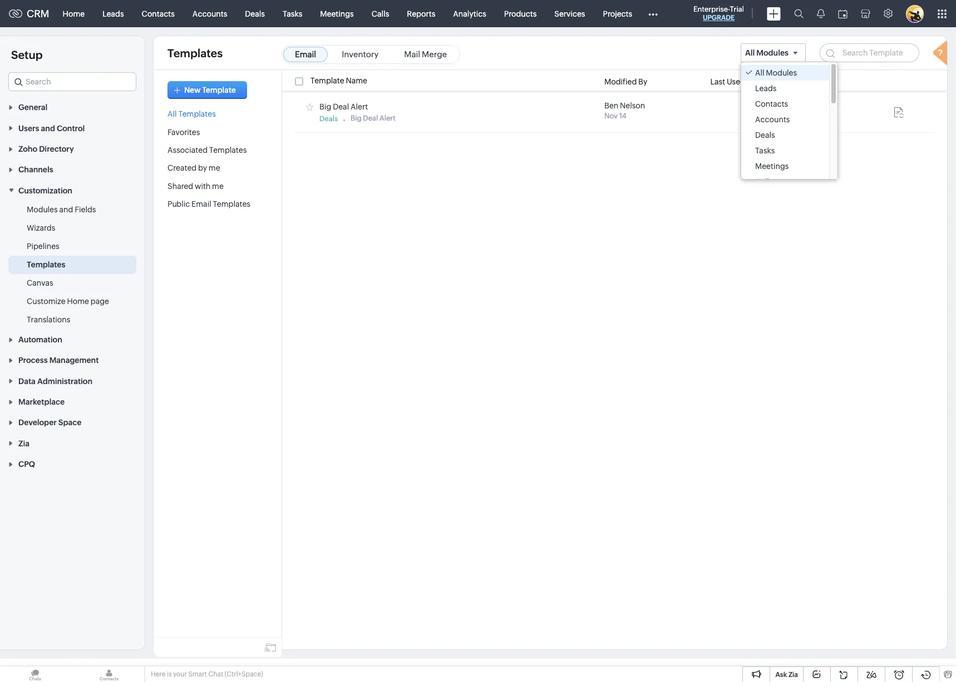 Task type: vqa. For each thing, say whether or not it's contained in the screenshot.
bottommost Compose
no



Task type: locate. For each thing, give the bounding box(es) containing it.
customization region
[[0, 201, 145, 329]]

all up "used"
[[745, 48, 755, 57]]

cpq button
[[0, 454, 145, 475]]

big down big deal alert link
[[351, 114, 362, 122]]

0 horizontal spatial leads
[[102, 9, 124, 18]]

last
[[710, 77, 725, 86]]

modules inside customization region
[[27, 205, 58, 214]]

email down with at the left top
[[191, 200, 211, 209]]

big
[[319, 102, 331, 111], [351, 114, 362, 122]]

process management
[[18, 356, 99, 365]]

data administration button
[[0, 371, 145, 392]]

modules up wizards
[[27, 205, 58, 214]]

1 horizontal spatial template
[[310, 76, 344, 85]]

templates
[[168, 46, 223, 59], [178, 110, 216, 119], [209, 146, 247, 155], [213, 200, 250, 209], [27, 260, 65, 269]]

tasks link
[[274, 0, 311, 27]]

email inside email link
[[295, 50, 316, 59]]

analytics
[[453, 9, 486, 18]]

1 vertical spatial me
[[212, 182, 224, 191]]

0 horizontal spatial meetings
[[320, 9, 354, 18]]

all templates link
[[168, 110, 216, 119]]

automation
[[18, 336, 62, 345]]

all modules down all modules field
[[755, 69, 797, 77]]

1 vertical spatial contacts
[[755, 100, 788, 109]]

me for created by me
[[209, 164, 220, 173]]

0 vertical spatial template
[[310, 76, 344, 85]]

1 vertical spatial and
[[59, 205, 73, 214]]

profile image
[[906, 5, 924, 23]]

public
[[168, 200, 190, 209]]

pipelines
[[27, 242, 59, 251]]

0 horizontal spatial template
[[202, 86, 236, 95]]

calls
[[372, 9, 389, 18], [755, 178, 773, 187]]

1 vertical spatial all modules
[[755, 69, 797, 77]]

0 horizontal spatial big
[[319, 102, 331, 111]]

all modules down the create menu image
[[745, 48, 789, 57]]

1 vertical spatial home
[[67, 297, 89, 306]]

here
[[151, 671, 166, 679]]

me for shared with me
[[212, 182, 224, 191]]

0 horizontal spatial email
[[191, 200, 211, 209]]

trial
[[730, 5, 744, 13]]

products link
[[495, 0, 546, 27]]

0 horizontal spatial and
[[41, 124, 55, 133]]

created by me
[[168, 164, 220, 173]]

profile element
[[899, 0, 930, 27]]

name
[[346, 76, 367, 85]]

1 vertical spatial accounts
[[755, 115, 790, 124]]

deal down template name
[[333, 102, 349, 111]]

1 vertical spatial all
[[755, 69, 764, 77]]

1 horizontal spatial big
[[351, 114, 362, 122]]

accounts link
[[184, 0, 236, 27]]

2 vertical spatial deals
[[755, 131, 775, 140]]

chat
[[208, 671, 223, 679]]

1 vertical spatial template
[[202, 86, 236, 95]]

0 vertical spatial email
[[295, 50, 316, 59]]

me right with at the left top
[[212, 182, 224, 191]]

deal
[[333, 102, 349, 111], [363, 114, 378, 122]]

marketplace
[[18, 398, 65, 407]]

contacts inside tree
[[755, 100, 788, 109]]

2 vertical spatial modules
[[27, 205, 58, 214]]

1 horizontal spatial meetings
[[755, 162, 789, 171]]

all for all modules field
[[745, 48, 755, 57]]

big deal alert down big deal alert link
[[351, 114, 396, 122]]

canvas
[[27, 279, 53, 288]]

1 vertical spatial deal
[[363, 114, 378, 122]]

me right the by
[[209, 164, 220, 173]]

ben nelson nov 14
[[604, 101, 645, 120]]

template
[[310, 76, 344, 85], [202, 86, 236, 95]]

0 horizontal spatial accounts
[[192, 9, 227, 18]]

deal down big deal alert link
[[363, 114, 378, 122]]

Search text field
[[9, 73, 136, 91]]

1 horizontal spatial and
[[59, 205, 73, 214]]

developer space button
[[0, 412, 145, 433]]

0 horizontal spatial contacts
[[142, 9, 175, 18]]

0 horizontal spatial deals
[[245, 9, 265, 18]]

customize
[[27, 297, 65, 306]]

mail merge
[[404, 50, 447, 59]]

0 horizontal spatial alert
[[351, 102, 368, 111]]

0 vertical spatial home
[[63, 9, 85, 18]]

0 vertical spatial accounts
[[192, 9, 227, 18]]

1 vertical spatial meetings
[[755, 162, 789, 171]]

template right new at the top left
[[202, 86, 236, 95]]

0 vertical spatial all
[[745, 48, 755, 57]]

zia up cpq
[[18, 440, 29, 448]]

all modules inside tree
[[755, 69, 797, 77]]

and
[[41, 124, 55, 133], [59, 205, 73, 214]]

modules for all modules field
[[756, 48, 789, 57]]

and inside modules and fields link
[[59, 205, 73, 214]]

modules down all modules field
[[766, 69, 797, 77]]

canvas link
[[27, 278, 53, 289]]

mail merge link
[[393, 47, 459, 62]]

All Modules field
[[741, 43, 806, 62]]

0 horizontal spatial zia
[[18, 440, 29, 448]]

developer
[[18, 419, 57, 428]]

0 horizontal spatial deal
[[333, 102, 349, 111]]

zoho directory
[[18, 145, 74, 154]]

is
[[167, 671, 172, 679]]

0 vertical spatial deals
[[245, 9, 265, 18]]

all up favorites
[[168, 110, 177, 119]]

all inside field
[[745, 48, 755, 57]]

template name
[[310, 76, 367, 85]]

big down template name
[[319, 102, 331, 111]]

modules down the create menu image
[[756, 48, 789, 57]]

1 horizontal spatial contacts
[[755, 100, 788, 109]]

created
[[168, 164, 197, 173]]

by
[[638, 77, 647, 86]]

1 horizontal spatial email
[[295, 50, 316, 59]]

leads right "used"
[[755, 84, 777, 93]]

email up template name
[[295, 50, 316, 59]]

0 vertical spatial alert
[[351, 102, 368, 111]]

all inside tree
[[755, 69, 764, 77]]

nov
[[604, 112, 618, 120]]

services
[[554, 9, 585, 18]]

templates up new at the top left
[[168, 46, 223, 59]]

0 vertical spatial big
[[319, 102, 331, 111]]

customization button
[[0, 180, 145, 201]]

nelson
[[620, 101, 645, 110]]

0 vertical spatial tasks
[[283, 9, 302, 18]]

0 horizontal spatial tasks
[[283, 9, 302, 18]]

alert
[[351, 102, 368, 111], [379, 114, 396, 122]]

all modules
[[745, 48, 789, 57], [755, 69, 797, 77]]

merge
[[422, 50, 447, 59]]

customization
[[18, 186, 72, 195]]

zia right ask
[[788, 672, 798, 679]]

template left name
[[310, 76, 344, 85]]

tree
[[741, 62, 837, 190]]

0 vertical spatial me
[[209, 164, 220, 173]]

modified by
[[604, 77, 647, 86]]

all down all modules field
[[755, 69, 764, 77]]

templates down pipelines
[[27, 260, 65, 269]]

0 vertical spatial big deal alert
[[319, 102, 368, 111]]

1 vertical spatial deals
[[319, 114, 338, 123]]

leads
[[102, 9, 124, 18], [755, 84, 777, 93]]

2 horizontal spatial deals
[[755, 131, 775, 140]]

1 vertical spatial email
[[191, 200, 211, 209]]

1 vertical spatial calls
[[755, 178, 773, 187]]

home
[[63, 9, 85, 18], [67, 297, 89, 306]]

channels button
[[0, 159, 145, 180]]

modules inside field
[[756, 48, 789, 57]]

big deal alert
[[319, 102, 368, 111], [351, 114, 396, 122]]

enterprise-trial upgrade
[[693, 5, 744, 22]]

new template
[[184, 86, 236, 95]]

all modules inside all modules field
[[745, 48, 789, 57]]

zia inside dropdown button
[[18, 440, 29, 448]]

0 vertical spatial calls
[[372, 9, 389, 18]]

1 vertical spatial modules
[[766, 69, 797, 77]]

new
[[184, 86, 201, 95]]

1 vertical spatial tasks
[[755, 146, 775, 155]]

0 vertical spatial and
[[41, 124, 55, 133]]

tree containing all modules
[[741, 62, 837, 190]]

1 horizontal spatial deal
[[363, 114, 378, 122]]

modules and fields
[[27, 205, 96, 214]]

home inside 'link'
[[63, 9, 85, 18]]

home right crm on the left top of the page
[[63, 9, 85, 18]]

1 horizontal spatial calls
[[755, 178, 773, 187]]

0 vertical spatial leads
[[102, 9, 124, 18]]

0 vertical spatial modules
[[756, 48, 789, 57]]

crm link
[[9, 8, 49, 19]]

and left fields
[[59, 205, 73, 214]]

leads right home 'link'
[[102, 9, 124, 18]]

me
[[209, 164, 220, 173], [212, 182, 224, 191]]

control
[[57, 124, 85, 133]]

1 horizontal spatial accounts
[[755, 115, 790, 124]]

accounts
[[192, 9, 227, 18], [755, 115, 790, 124]]

contacts down all modules field
[[755, 100, 788, 109]]

data administration
[[18, 377, 92, 386]]

templates up "created by me" 'link'
[[209, 146, 247, 155]]

projects link
[[594, 0, 641, 27]]

customize home page
[[27, 297, 109, 306]]

zia button
[[0, 433, 145, 454]]

signals image
[[817, 9, 825, 18]]

deals
[[245, 9, 265, 18], [319, 114, 338, 123], [755, 131, 775, 140]]

zoho directory button
[[0, 138, 145, 159]]

0 vertical spatial zia
[[18, 440, 29, 448]]

1 vertical spatial zia
[[788, 672, 798, 679]]

1 horizontal spatial zia
[[788, 672, 798, 679]]

0 vertical spatial all modules
[[745, 48, 789, 57]]

and right "users"
[[41, 124, 55, 133]]

home inside customization region
[[67, 297, 89, 306]]

cpq
[[18, 460, 35, 469]]

1 horizontal spatial leads
[[755, 84, 777, 93]]

crm
[[27, 8, 49, 19]]

1 horizontal spatial alert
[[379, 114, 396, 122]]

general
[[18, 103, 47, 112]]

create menu image
[[767, 7, 781, 20]]

big deal alert down template name
[[319, 102, 368, 111]]

email
[[295, 50, 316, 59], [191, 200, 211, 209]]

general button
[[0, 97, 145, 118]]

1 vertical spatial big
[[351, 114, 362, 122]]

public email templates link
[[168, 200, 250, 209]]

all
[[745, 48, 755, 57], [755, 69, 764, 77], [168, 110, 177, 119]]

home left page
[[67, 297, 89, 306]]

None field
[[8, 72, 136, 91]]

modules inside tree
[[766, 69, 797, 77]]

1 horizontal spatial deals
[[319, 114, 338, 123]]

developer space
[[18, 419, 82, 428]]

email link
[[283, 47, 328, 62]]

template inside button
[[202, 86, 236, 95]]

and inside users and control dropdown button
[[41, 124, 55, 133]]

contacts right leads link
[[142, 9, 175, 18]]



Task type: describe. For each thing, give the bounding box(es) containing it.
home link
[[54, 0, 94, 27]]

page
[[91, 297, 109, 306]]

calls link
[[363, 0, 398, 27]]

wizards link
[[27, 222, 55, 234]]

pipelines link
[[27, 241, 59, 252]]

templates down shared with me link
[[213, 200, 250, 209]]

products
[[504, 9, 537, 18]]

ask
[[775, 672, 787, 679]]

associated templates
[[168, 146, 247, 155]]

automation button
[[0, 329, 145, 350]]

contacts image
[[74, 667, 144, 683]]

1 vertical spatial alert
[[379, 114, 396, 122]]

14
[[619, 112, 627, 120]]

0 vertical spatial contacts
[[142, 9, 175, 18]]

users
[[18, 124, 39, 133]]

1 horizontal spatial tasks
[[755, 146, 775, 155]]

your
[[173, 671, 187, 679]]

0 horizontal spatial calls
[[372, 9, 389, 18]]

management
[[49, 356, 99, 365]]

tasks inside tasks link
[[283, 9, 302, 18]]

all modules for all modules field
[[745, 48, 789, 57]]

here is your smart chat (ctrl+space)
[[151, 671, 263, 679]]

calendar image
[[838, 9, 848, 18]]

inventory link
[[330, 47, 390, 62]]

ask zia
[[775, 672, 798, 679]]

0 vertical spatial meetings
[[320, 9, 354, 18]]

used
[[727, 77, 745, 86]]

deals inside tree
[[755, 131, 775, 140]]

signals element
[[810, 0, 831, 27]]

chats image
[[0, 667, 70, 683]]

create menu element
[[760, 0, 787, 27]]

space
[[58, 419, 82, 428]]

with
[[195, 182, 211, 191]]

users and control
[[18, 124, 85, 133]]

upgrade
[[703, 14, 735, 22]]

public email templates
[[168, 200, 250, 209]]

shared
[[168, 182, 193, 191]]

templates up favorites
[[178, 110, 216, 119]]

services link
[[546, 0, 594, 27]]

modified
[[604, 77, 637, 86]]

setup
[[11, 48, 43, 61]]

users and control button
[[0, 118, 145, 138]]

modules for tree containing all modules
[[766, 69, 797, 77]]

search image
[[794, 9, 804, 18]]

by
[[198, 164, 207, 173]]

0 vertical spatial deal
[[333, 102, 349, 111]]

templates inside customization region
[[27, 260, 65, 269]]

search element
[[787, 0, 810, 27]]

all for tree containing all modules
[[755, 69, 764, 77]]

new template button
[[168, 81, 247, 99]]

created by me link
[[168, 164, 220, 173]]

translations link
[[27, 314, 70, 325]]

associated
[[168, 146, 208, 155]]

and for modules
[[59, 205, 73, 214]]

projects
[[603, 9, 632, 18]]

wizards
[[27, 224, 55, 232]]

customize home page link
[[27, 296, 109, 307]]

channels
[[18, 165, 53, 174]]

associated templates link
[[168, 146, 247, 155]]

Search Template text field
[[820, 43, 919, 62]]

shared with me link
[[168, 182, 224, 191]]

directory
[[39, 145, 74, 154]]

data
[[18, 377, 36, 386]]

fields
[[75, 205, 96, 214]]

(ctrl+space)
[[225, 671, 263, 679]]

last used
[[710, 77, 745, 86]]

zoho
[[18, 145, 37, 154]]

meetings link
[[311, 0, 363, 27]]

mail
[[404, 50, 420, 59]]

enterprise-
[[693, 5, 730, 13]]

deals link
[[236, 0, 274, 27]]

reports link
[[398, 0, 444, 27]]

1 vertical spatial big deal alert
[[351, 114, 396, 122]]

shared with me
[[168, 182, 224, 191]]

translations
[[27, 315, 70, 324]]

favorites link
[[168, 128, 200, 137]]

smart
[[188, 671, 207, 679]]

2 vertical spatial all
[[168, 110, 177, 119]]

accounts inside tree
[[755, 115, 790, 124]]

stats
[[816, 77, 835, 86]]

meetings inside tree
[[755, 162, 789, 171]]

all modules for tree containing all modules
[[755, 69, 797, 77]]

favorites
[[168, 128, 200, 137]]

big deal alert link
[[319, 102, 368, 111]]

ben nelson link
[[604, 101, 645, 110]]

ben
[[604, 101, 618, 110]]

contacts link
[[133, 0, 184, 27]]

and for users
[[41, 124, 55, 133]]

1 vertical spatial leads
[[755, 84, 777, 93]]

modules and fields link
[[27, 204, 96, 215]]

Other Modules field
[[641, 5, 665, 23]]



